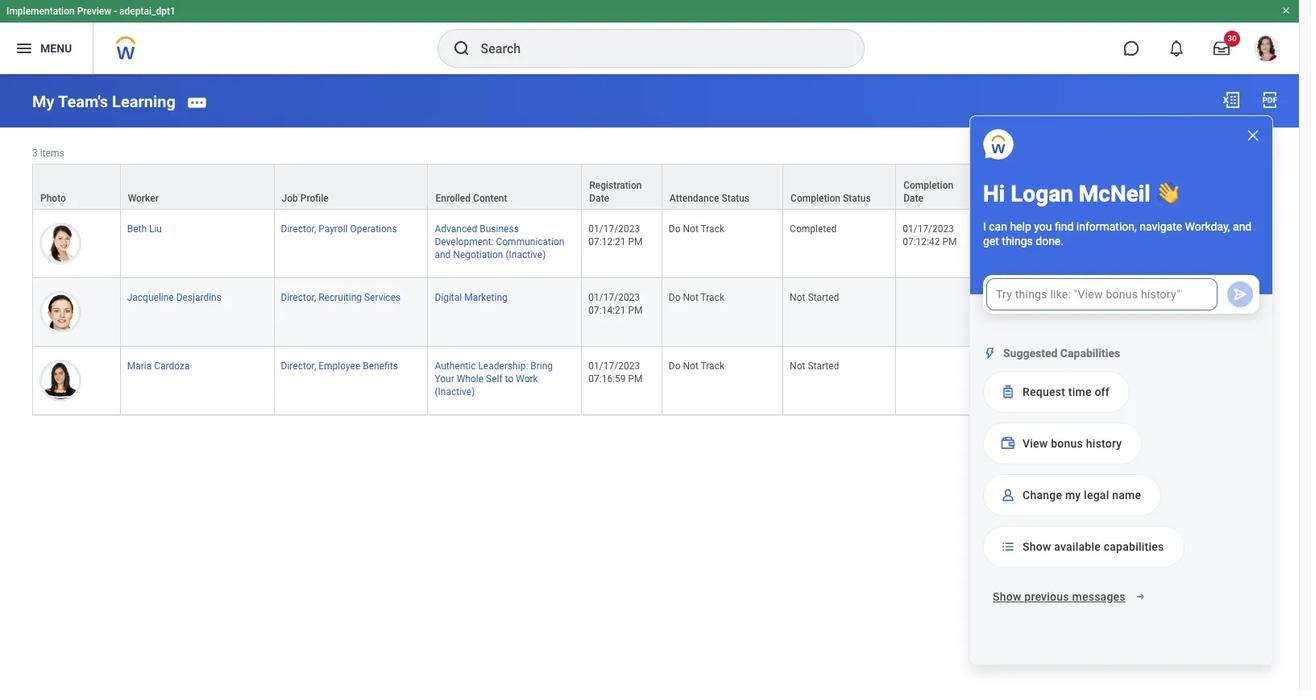 Task type: locate. For each thing, give the bounding box(es) containing it.
do not track for 01/17/2023 07:14:21 pm
[[669, 292, 725, 303]]

do
[[669, 223, 681, 234], [669, 292, 681, 303], [669, 360, 681, 372]]

2 director, from the top
[[281, 292, 316, 303]]

column header
[[1208, 177, 1256, 209]]

marketing
[[465, 292, 508, 303]]

photo button
[[33, 164, 120, 209]]

pm right 07:14:21
[[629, 305, 643, 316]]

export to excel image
[[1222, 90, 1242, 110]]

07:12:42
[[903, 236, 941, 247]]

not started for 01/17/2023 07:16:59 pm
[[790, 360, 840, 372]]

pm for 01/17/2023 07:12:42 pm
[[943, 236, 958, 247]]

0 horizontal spatial show
[[993, 590, 1022, 603]]

2 vertical spatial 0
[[1068, 360, 1073, 372]]

1 vertical spatial do not track element
[[669, 289, 725, 303]]

menu button
[[0, 23, 93, 74]]

column header inside "my team's learning" 'main content'
[[1208, 177, 1256, 209]]

capabilities
[[1061, 347, 1121, 360]]

maria cardoza
[[127, 360, 190, 372]]

show left previous
[[993, 590, 1022, 603]]

completion date
[[904, 180, 954, 204]]

3 row from the top
[[32, 278, 1256, 347]]

director, left employee
[[281, 360, 316, 372]]

adeptai_dpt1
[[119, 6, 176, 17]]

01/17/2023 07:12:42 pm
[[903, 223, 958, 247]]

you
[[1035, 220, 1053, 233]]

01/17/2023 for 07:16:59
[[589, 360, 640, 372]]

2 vertical spatial director,
[[281, 360, 316, 372]]

0 horizontal spatial status
[[722, 193, 750, 204]]

30
[[1228, 34, 1238, 43]]

01/17/2023 inside 01/17/2023 07:12:21 pm
[[589, 223, 640, 234]]

1 vertical spatial and
[[435, 249, 451, 260]]

2 row from the top
[[32, 209, 1256, 278]]

0 for 01/17/2023 07:14:21 pm
[[1068, 292, 1073, 303]]

01/17/2023 inside 01/17/2023 07:16:59 pm
[[589, 360, 640, 372]]

1 started from the top
[[808, 292, 840, 303]]

show inside show available capabilities button
[[1023, 540, 1052, 553]]

1 director, from the top
[[281, 223, 316, 234]]

menu
[[40, 42, 72, 55]]

0 vertical spatial do not track
[[669, 223, 725, 234]]

do not track
[[669, 223, 725, 234], [669, 292, 725, 303], [669, 360, 725, 372]]

1 do not track from the top
[[669, 223, 725, 234]]

communication
[[496, 236, 565, 247]]

director,
[[281, 223, 316, 234], [281, 292, 316, 303], [281, 360, 316, 372]]

4 row from the top
[[32, 347, 1256, 415]]

director, recruiting services
[[281, 292, 401, 303]]

do right the 01/17/2023 07:14:21 pm
[[669, 292, 681, 303]]

(inactive) inside advanced business development: communication and negotiation (inactive)
[[506, 249, 546, 260]]

hi
[[984, 181, 1006, 207]]

do right 01/17/2023 07:16:59 pm
[[669, 360, 681, 372]]

do down 'attendance'
[[669, 223, 681, 234]]

pm inside 01/17/2023 07:12:42 pm
[[943, 236, 958, 247]]

authentic leadership: bring your whole self to work (inactive)
[[435, 360, 553, 398]]

2 not started from the top
[[790, 360, 840, 372]]

(inactive) down communication
[[506, 249, 546, 260]]

completion for date
[[904, 180, 954, 191]]

registration date
[[590, 180, 642, 204]]

negotiation
[[453, 249, 504, 260]]

completion up completed "element"
[[791, 193, 841, 204]]

not for 3rd do not track element from the bottom
[[683, 223, 699, 234]]

my
[[1066, 488, 1082, 501]]

0 down suggested capabilities
[[1068, 360, 1073, 372]]

1 vertical spatial completion
[[791, 193, 841, 204]]

1 vertical spatial do not track
[[669, 292, 725, 303]]

01/17/2023 up 07:14:21
[[589, 292, 640, 303]]

1 vertical spatial do
[[669, 292, 681, 303]]

prompts image
[[1001, 538, 1017, 555]]

30 button
[[1205, 31, 1241, 66]]

0 vertical spatial and
[[1234, 220, 1252, 233]]

show for show available capabilities
[[1023, 540, 1052, 553]]

completion up 01/17/2023 07:12:42 pm
[[904, 180, 954, 191]]

0 vertical spatial (inactive)
[[506, 249, 546, 260]]

cell
[[1169, 209, 1208, 278], [1208, 209, 1256, 278], [897, 278, 977, 347], [1080, 278, 1169, 347], [1169, 278, 1208, 347], [1208, 278, 1256, 347], [897, 347, 977, 415], [1080, 347, 1169, 415], [1169, 347, 1208, 415], [1208, 347, 1256, 415]]

jacqueline desjardins
[[127, 292, 222, 303]]

0 vertical spatial director,
[[281, 223, 316, 234]]

3 track from the top
[[701, 360, 725, 372]]

1 0 from the top
[[1068, 223, 1073, 234]]

1 horizontal spatial and
[[1234, 220, 1252, 233]]

authentic
[[435, 360, 476, 372]]

2 do not track element from the top
[[669, 289, 725, 303]]

2 vertical spatial do not track
[[669, 360, 725, 372]]

completed
[[790, 223, 837, 234]]

date for completion date
[[904, 193, 924, 204]]

0 vertical spatial 0
[[1068, 223, 1073, 234]]

0 vertical spatial show
[[1023, 540, 1052, 553]]

01/17/2023 inside the 01/17/2023 07:14:21 pm
[[589, 292, 640, 303]]

(inactive) down your
[[435, 386, 475, 398]]

director, down job profile at the top left of the page
[[281, 223, 316, 234]]

not started element
[[790, 289, 840, 303], [790, 357, 840, 372]]

learning
[[112, 92, 176, 111]]

0 vertical spatial started
[[808, 292, 840, 303]]

pm right 07:12:21
[[629, 236, 643, 247]]

status left completion date
[[843, 193, 871, 204]]

0 horizontal spatial date
[[590, 193, 610, 204]]

duration
[[1087, 193, 1124, 204]]

enrolled
[[436, 193, 471, 204]]

(inactive) inside authentic leadership: bring your whole self to work (inactive)
[[435, 386, 475, 398]]

desjardins
[[176, 292, 222, 303]]

change my legal name button
[[984, 474, 1162, 516]]

status for completion status
[[843, 193, 871, 204]]

0 vertical spatial not started element
[[790, 289, 840, 303]]

2 do from the top
[[669, 292, 681, 303]]

1 do not track element from the top
[[669, 220, 725, 234]]

0 horizontal spatial (inactive)
[[435, 386, 475, 398]]

view bonus history
[[1023, 437, 1123, 450]]

01/17/2023 07:16:59 pm
[[589, 360, 643, 385]]

bolt image
[[984, 347, 997, 360]]

1 vertical spatial 0
[[1068, 292, 1073, 303]]

liu
[[149, 223, 162, 234]]

3 director, from the top
[[281, 360, 316, 372]]

photo
[[40, 193, 66, 204]]

employee's photo (beth liu) image
[[40, 222, 81, 264]]

director, for director, recruiting services
[[281, 292, 316, 303]]

row
[[32, 164, 1256, 209], [32, 209, 1256, 278], [32, 278, 1256, 347], [32, 347, 1256, 415]]

01/17/2023 up 07:12:21
[[589, 223, 640, 234]]

1 vertical spatial not started
[[790, 360, 840, 372]]

0 for 01/17/2023 07:12:21 pm
[[1068, 223, 1073, 234]]

pm inside the 01/17/2023 07:14:21 pm
[[629, 305, 643, 316]]

Try things like: "View bonus history" text field
[[987, 278, 1218, 310]]

director, inside 'link'
[[281, 360, 316, 372]]

2 started from the top
[[808, 360, 840, 372]]

2 0 from the top
[[1068, 292, 1073, 303]]

1 do from the top
[[669, 223, 681, 234]]

and down 'development:'
[[435, 249, 451, 260]]

1 row from the top
[[32, 164, 1256, 209]]

close environment banner image
[[1282, 6, 1292, 15]]

(inactive)
[[506, 249, 546, 260], [435, 386, 475, 398]]

1 not started element from the top
[[790, 289, 840, 303]]

workday,
[[1186, 220, 1231, 233]]

preview
[[77, 6, 111, 17]]

jacqueline desjardins link
[[127, 289, 222, 303]]

messages
[[1073, 590, 1126, 603]]

my team's learning main content
[[0, 74, 1300, 431]]

director, for director, employee benefits
[[281, 360, 316, 372]]

row containing jacqueline desjardins
[[32, 278, 1256, 347]]

0 vertical spatial do
[[669, 223, 681, 234]]

3 items
[[32, 147, 64, 159]]

1 horizontal spatial date
[[904, 193, 924, 204]]

time
[[1069, 385, 1092, 398]]

0 vertical spatial do not track element
[[669, 220, 725, 234]]

0 vertical spatial completion
[[904, 180, 954, 191]]

2 not started element from the top
[[790, 357, 840, 372]]

1 not started from the top
[[790, 292, 840, 303]]

send image
[[1233, 286, 1249, 302]]

2 do not track from the top
[[669, 292, 725, 303]]

self
[[486, 373, 503, 385]]

date inside registration date
[[590, 193, 610, 204]]

help
[[1011, 220, 1032, 233]]

1 date from the left
[[590, 193, 610, 204]]

and inside i can help you find information, navigate workday, and get things done.
[[1234, 220, 1252, 233]]

3 0 from the top
[[1068, 360, 1073, 372]]

leadership:
[[479, 360, 528, 372]]

duration button
[[1080, 164, 1168, 209]]

0 left 45
[[1068, 223, 1073, 234]]

pm right 07:16:59
[[629, 373, 643, 385]]

not started element for 01/17/2023 07:14:21 pm
[[790, 289, 840, 303]]

row containing beth liu
[[32, 209, 1256, 278]]

pass
[[984, 223, 1005, 234]]

01/17/2023 inside 01/17/2023 07:12:42 pm
[[903, 223, 955, 234]]

1 status from the left
[[722, 193, 750, 204]]

0 vertical spatial track
[[701, 223, 725, 234]]

i can help you find information, navigate workday, and get things done.
[[984, 220, 1252, 248]]

job profile
[[282, 193, 329, 204]]

1 horizontal spatial status
[[843, 193, 871, 204]]

type row
[[32, 177, 1256, 209]]

do not track element
[[669, 220, 725, 234], [669, 289, 725, 303], [669, 357, 725, 372]]

status for attendance status
[[722, 193, 750, 204]]

pm inside 01/17/2023 07:16:59 pm
[[629, 373, 643, 385]]

i
[[984, 220, 987, 233]]

07:12:21
[[589, 236, 626, 247]]

2 vertical spatial do
[[669, 360, 681, 372]]

notifications large image
[[1169, 40, 1185, 56]]

1 vertical spatial not started element
[[790, 357, 840, 372]]

0 vertical spatial not started
[[790, 292, 840, 303]]

do for 01/17/2023 07:16:59 pm
[[669, 360, 681, 372]]

suggested
[[1004, 347, 1058, 360]]

your
[[435, 373, 455, 385]]

1 vertical spatial track
[[701, 292, 725, 303]]

show right prompts icon
[[1023, 540, 1052, 553]]

1 vertical spatial show
[[993, 590, 1022, 603]]

content
[[473, 193, 508, 204]]

2 vertical spatial track
[[701, 360, 725, 372]]

3 do not track from the top
[[669, 360, 725, 372]]

0 up suggested capabilities
[[1068, 292, 1073, 303]]

enrolled content button
[[429, 164, 582, 209]]

0 horizontal spatial completion
[[791, 193, 841, 204]]

operations
[[350, 223, 397, 234]]

1 horizontal spatial (inactive)
[[506, 249, 546, 260]]

01/17/2023 up 07:16:59
[[589, 360, 640, 372]]

logan
[[1011, 181, 1074, 207]]

not started
[[790, 292, 840, 303], [790, 360, 840, 372]]

date down registration
[[590, 193, 610, 204]]

registration
[[590, 180, 642, 191]]

date up 01/17/2023 07:12:42 pm
[[904, 193, 924, 204]]

pm right 07:12:42
[[943, 236, 958, 247]]

3 do not track element from the top
[[669, 357, 725, 372]]

completion
[[904, 180, 954, 191], [791, 193, 841, 204]]

-
[[114, 6, 117, 17]]

my team's learning element
[[32, 92, 176, 111]]

hi logan mcneil 👋
[[984, 181, 1179, 207]]

and right "workday,"
[[1234, 220, 1252, 233]]

status right 'attendance'
[[722, 193, 750, 204]]

3 do from the top
[[669, 360, 681, 372]]

1 vertical spatial started
[[808, 360, 840, 372]]

2 status from the left
[[843, 193, 871, 204]]

completion status button
[[784, 164, 896, 209]]

01/17/2023 up 07:12:42
[[903, 223, 955, 234]]

completion for status
[[791, 193, 841, 204]]

01/17/2023 07:12:21 pm
[[589, 223, 643, 247]]

2 vertical spatial do not track element
[[669, 357, 725, 372]]

type
[[1176, 193, 1197, 204]]

1 vertical spatial director,
[[281, 292, 316, 303]]

1 horizontal spatial completion
[[904, 180, 954, 191]]

01/17/2023 for 07:12:21
[[589, 223, 640, 234]]

pm inside 01/17/2023 07:12:21 pm
[[629, 236, 643, 247]]

available
[[1055, 540, 1102, 553]]

show inside the show previous messages button
[[993, 590, 1022, 603]]

2 date from the left
[[904, 193, 924, 204]]

date inside completion date
[[904, 193, 924, 204]]

track for 01/17/2023 07:14:21 pm
[[701, 292, 725, 303]]

1 vertical spatial (inactive)
[[435, 386, 475, 398]]

started
[[808, 292, 840, 303], [808, 360, 840, 372]]

x image
[[1246, 127, 1262, 144]]

and
[[1234, 220, 1252, 233], [435, 249, 451, 260]]

not for do not track element for 01/17/2023 07:14:21 pm
[[683, 292, 699, 303]]

0 horizontal spatial and
[[435, 249, 451, 260]]

inbox large image
[[1214, 40, 1231, 56]]

search image
[[452, 39, 471, 58]]

my team's learning
[[32, 92, 176, 111]]

director, left recruiting
[[281, 292, 316, 303]]

1 horizontal spatial show
[[1023, 540, 1052, 553]]

can
[[990, 220, 1008, 233]]

not
[[683, 223, 699, 234], [683, 292, 699, 303], [790, 292, 806, 303], [683, 360, 699, 372], [790, 360, 806, 372]]

track for 01/17/2023 07:16:59 pm
[[701, 360, 725, 372]]

request time off
[[1023, 385, 1110, 398]]

beth
[[127, 223, 147, 234]]

2 track from the top
[[701, 292, 725, 303]]



Task type: vqa. For each thing, say whether or not it's contained in the screenshot.
Negotiation
yes



Task type: describe. For each thing, give the bounding box(es) containing it.
get
[[984, 235, 1000, 248]]

completion status
[[791, 193, 871, 204]]

do not track element for 01/17/2023 07:16:59 pm
[[669, 357, 725, 372]]

show for show previous messages
[[993, 590, 1022, 603]]

items
[[40, 147, 64, 159]]

beth liu
[[127, 223, 162, 234]]

digital
[[435, 292, 462, 303]]

pm for 01/17/2023 07:14:21 pm
[[629, 305, 643, 316]]

pm for 01/17/2023 07:16:59 pm
[[629, 373, 643, 385]]

director, recruiting services link
[[281, 289, 401, 303]]

employee's photo (maria cardoza) image
[[40, 360, 81, 402]]

digital marketing link
[[435, 289, 508, 303]]

user image
[[1001, 487, 1017, 503]]

row containing maria cardoza
[[32, 347, 1256, 415]]

attendance status
[[670, 193, 750, 204]]

suggested capabilities
[[1004, 347, 1121, 360]]

01/17/2023 for 07:14:21
[[589, 292, 640, 303]]

view printable version (pdf) image
[[1261, 90, 1281, 110]]

show available capabilities button
[[984, 526, 1185, 567]]

job
[[282, 193, 298, 204]]

attendance
[[670, 193, 720, 204]]

payroll
[[319, 223, 348, 234]]

information,
[[1077, 220, 1138, 233]]

date for registration date
[[590, 193, 610, 204]]

maria cardoza link
[[127, 357, 190, 372]]

maria
[[127, 360, 152, 372]]

job profile button
[[275, 164, 428, 209]]

mcneil
[[1080, 181, 1151, 207]]

director, payroll operations link
[[281, 220, 397, 234]]

show previous messages
[[993, 590, 1126, 603]]

authentic leadership: bring your whole self to work (inactive) link
[[435, 357, 553, 398]]

find
[[1055, 220, 1074, 233]]

👋
[[1157, 181, 1179, 207]]

started for 01/17/2023 07:16:59 pm
[[808, 360, 840, 372]]

grade
[[984, 193, 1010, 204]]

profile logan mcneil image
[[1255, 35, 1281, 65]]

change
[[1023, 488, 1063, 501]]

history
[[1087, 437, 1123, 450]]

registration date button
[[582, 164, 662, 209]]

view
[[1023, 437, 1049, 450]]

view bonus history button
[[984, 422, 1143, 464]]

profile
[[301, 193, 329, 204]]

director, employee benefits link
[[281, 357, 398, 372]]

whole
[[457, 373, 484, 385]]

pass element
[[984, 220, 1005, 234]]

employee
[[319, 360, 361, 372]]

07:16:59
[[589, 373, 626, 385]]

01/17/2023 for 07:12:42
[[903, 223, 955, 234]]

1 track from the top
[[701, 223, 725, 234]]

and inside advanced business development: communication and negotiation (inactive)
[[435, 249, 451, 260]]

Search Workday  search field
[[481, 31, 831, 66]]

work
[[516, 373, 538, 385]]

arrow right small image
[[1133, 588, 1149, 605]]

done.
[[1036, 235, 1064, 248]]

do not track element for 01/17/2023 07:14:21 pm
[[669, 289, 725, 303]]

minutes
[[1100, 223, 1135, 234]]

development:
[[435, 236, 494, 247]]

01/17/2023 07:14:21 pm
[[589, 292, 643, 316]]

0 for 01/17/2023 07:16:59 pm
[[1068, 360, 1073, 372]]

type button
[[1169, 178, 1207, 209]]

task timeoff image
[[1001, 384, 1017, 400]]

enrolled content
[[436, 193, 508, 204]]

things
[[1003, 235, 1034, 248]]

not started element for 01/17/2023 07:16:59 pm
[[790, 357, 840, 372]]

implementation preview -   adeptai_dpt1
[[6, 6, 176, 17]]

beth liu link
[[127, 220, 162, 234]]

started for 01/17/2023 07:14:21 pm
[[808, 292, 840, 303]]

worker
[[128, 193, 159, 204]]

row containing registration date
[[32, 164, 1256, 209]]

cardoza
[[154, 360, 190, 372]]

request time off button
[[984, 371, 1131, 413]]

navigate
[[1140, 220, 1183, 233]]

menu banner
[[0, 0, 1300, 74]]

score
[[1047, 193, 1072, 204]]

45 minutes
[[1087, 223, 1135, 234]]

name
[[1113, 488, 1142, 501]]

my
[[32, 92, 54, 111]]

bonus
[[1052, 437, 1084, 450]]

bring
[[531, 360, 553, 372]]

pm for 01/17/2023 07:12:21 pm
[[629, 236, 643, 247]]

capabilities
[[1104, 540, 1165, 553]]

07:14:21
[[589, 305, 626, 316]]

implementation
[[6, 6, 75, 17]]

previous
[[1025, 590, 1070, 603]]

employee's photo (jacqueline desjardins) image
[[40, 291, 81, 333]]

do for 01/17/2023 07:14:21 pm
[[669, 292, 681, 303]]

attendance status button
[[663, 164, 783, 209]]

show available capabilities
[[1023, 540, 1165, 553]]

score button
[[1033, 164, 1079, 209]]

services
[[364, 292, 401, 303]]

completed element
[[790, 220, 837, 234]]

completion date button
[[897, 164, 976, 209]]

do not track for 01/17/2023 07:16:59 pm
[[669, 360, 725, 372]]

task pay image
[[1001, 435, 1017, 451]]

not started for 01/17/2023 07:14:21 pm
[[790, 292, 840, 303]]

jacqueline
[[127, 292, 174, 303]]

justify image
[[15, 39, 34, 58]]

digital marketing
[[435, 292, 508, 303]]

not for do not track element associated with 01/17/2023 07:16:59 pm
[[683, 360, 699, 372]]

show previous messages button
[[984, 580, 1155, 613]]

grade button
[[977, 164, 1032, 209]]

director, for director, payroll operations
[[281, 223, 316, 234]]



